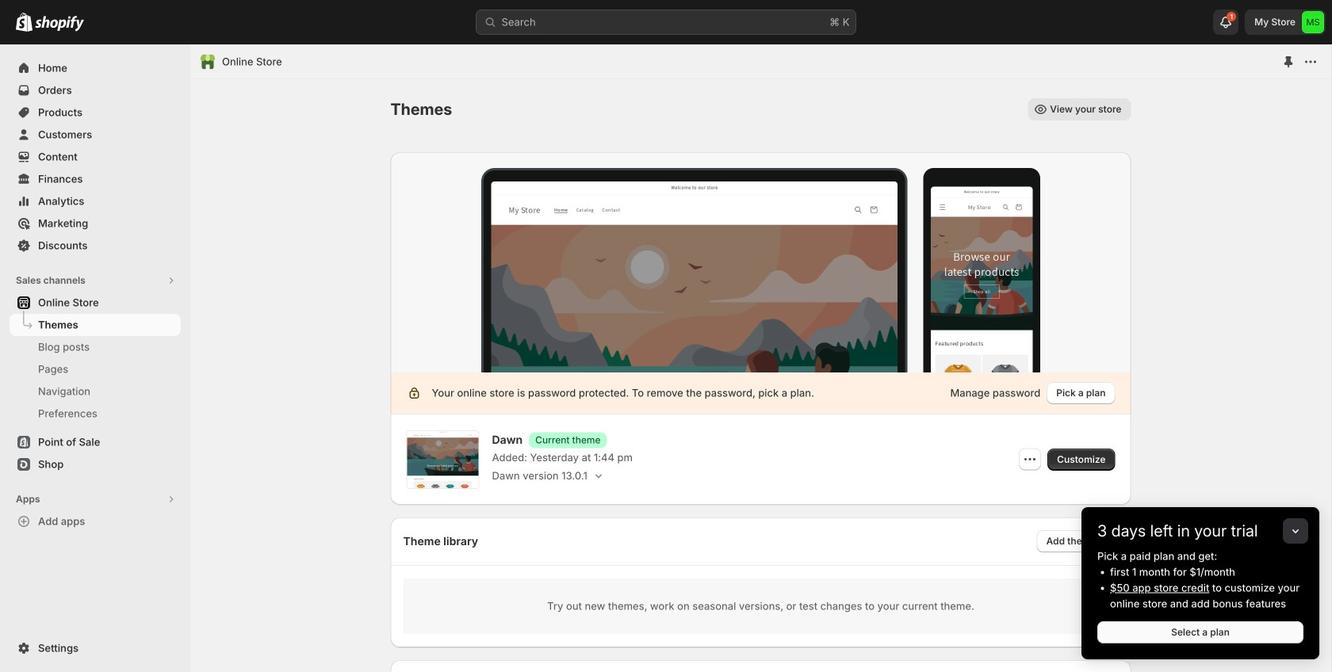 Task type: describe. For each thing, give the bounding box(es) containing it.
shopify image
[[16, 12, 33, 32]]

my store image
[[1302, 11, 1324, 33]]



Task type: vqa. For each thing, say whether or not it's contained in the screenshot.
text field
no



Task type: locate. For each thing, give the bounding box(es) containing it.
shopify image
[[35, 16, 84, 32]]

online store image
[[200, 54, 216, 70]]



